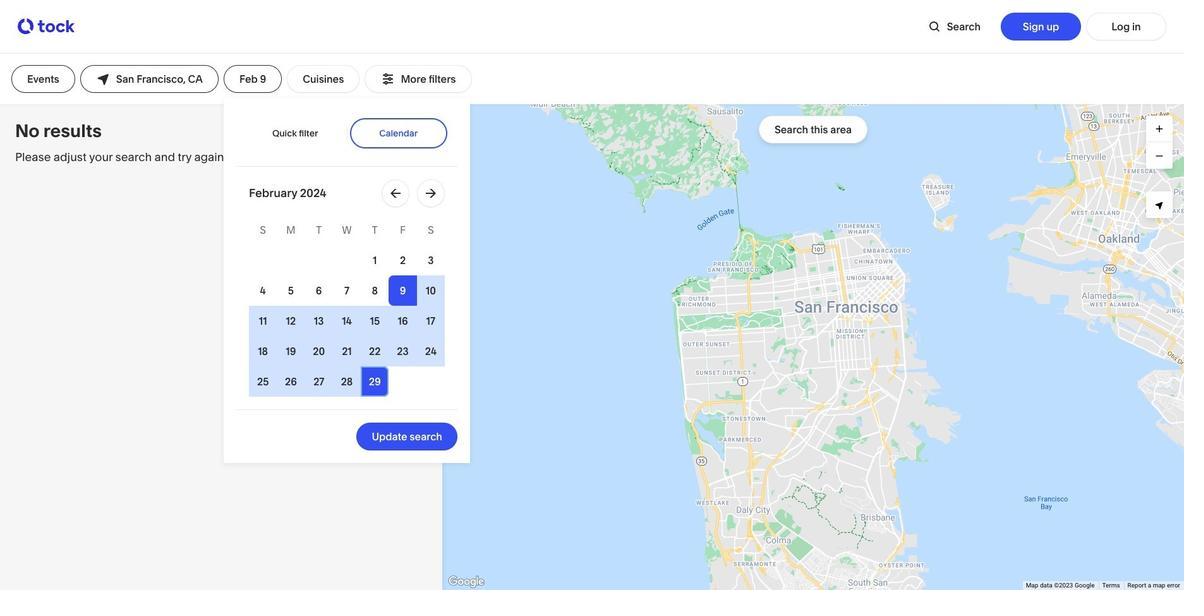 Task type: describe. For each thing, give the bounding box(es) containing it.
map region
[[443, 104, 1185, 591]]

tock home page image
[[18, 19, 75, 34]]



Task type: locate. For each thing, give the bounding box(es) containing it.
grid
[[249, 215, 445, 397]]

group
[[239, 111, 455, 156]]

google image
[[446, 574, 487, 591]]



